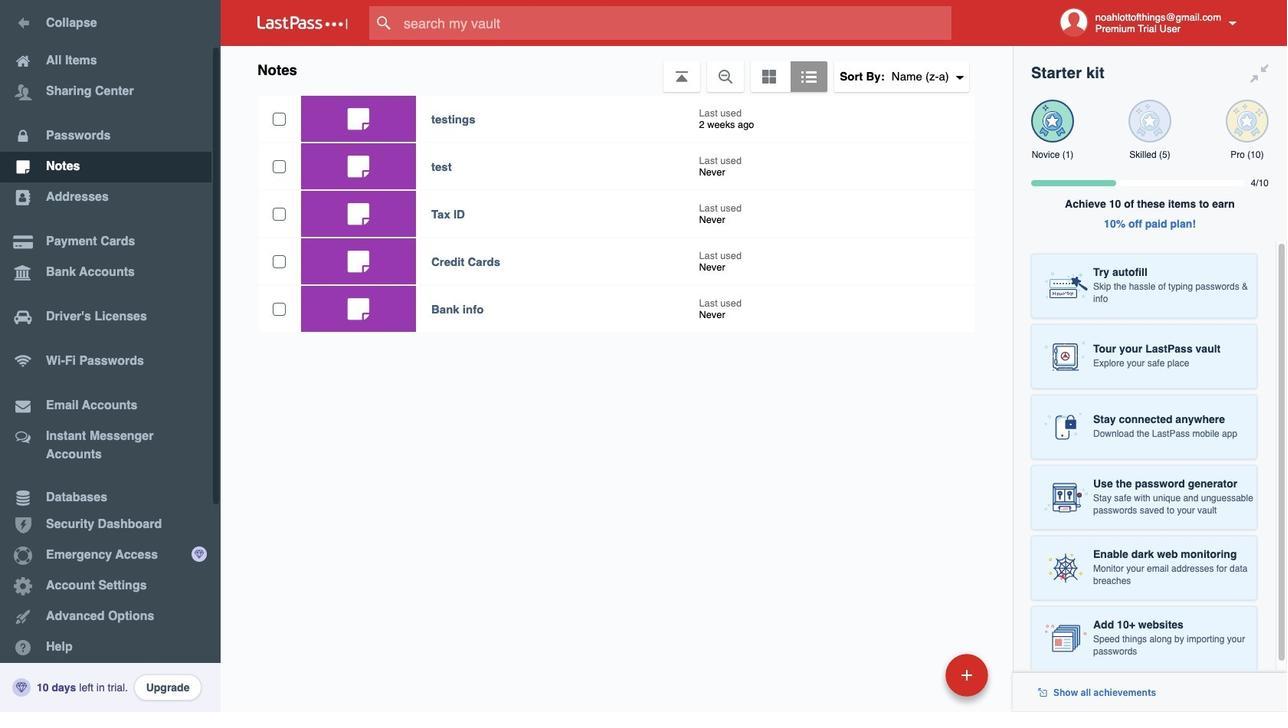 Task type: locate. For each thing, give the bounding box(es) containing it.
Search search field
[[369, 6, 982, 40]]

main navigation navigation
[[0, 0, 221, 712]]

new item element
[[841, 653, 994, 697]]



Task type: describe. For each thing, give the bounding box(es) containing it.
new item navigation
[[841, 649, 998, 712]]

search my vault text field
[[369, 6, 982, 40]]

vault options navigation
[[221, 46, 1013, 92]]

lastpass image
[[258, 16, 348, 30]]



